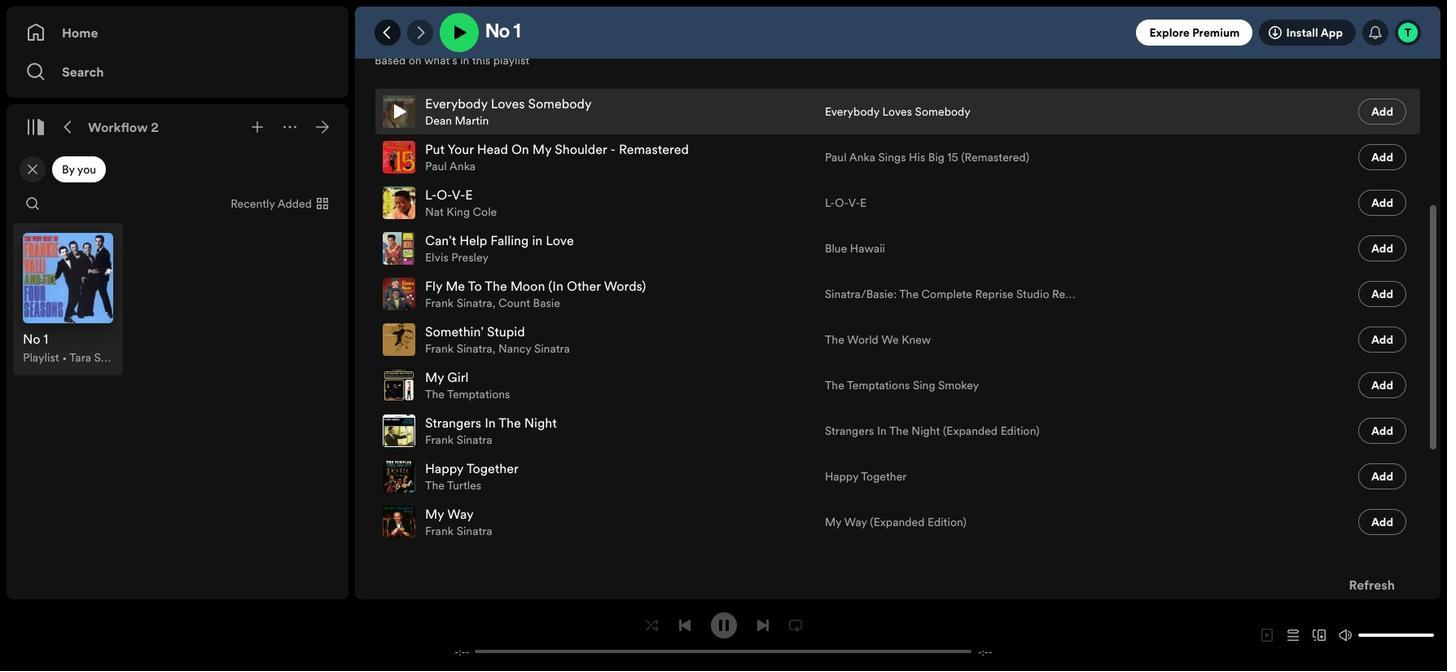 Task type: vqa. For each thing, say whether or not it's contained in the screenshot.
greedy cell
no



Task type: describe. For each thing, give the bounding box(es) containing it.
recently
[[231, 196, 275, 212]]

the down the temptations sing smokey link
[[890, 423, 909, 439]]

search
[[62, 63, 104, 81]]

by
[[62, 161, 75, 178]]

the temptations link
[[425, 386, 510, 402]]

the inside strangers in the night frank sinatra
[[499, 414, 521, 432]]

1 horizontal spatial l-o-v-e link
[[825, 195, 867, 211]]

my way (expanded edition) link
[[825, 514, 967, 530]]

enable shuffle image
[[646, 619, 659, 632]]

app
[[1321, 24, 1343, 41]]

sings
[[879, 149, 906, 165]]

explore premium button
[[1137, 20, 1253, 46]]

somethin' stupid frank sinatra , nancy sinatra
[[425, 323, 570, 357]]

t button
[[1395, 20, 1422, 46]]

somebody for everybody loves somebody dean martin
[[528, 94, 592, 112]]

on
[[512, 140, 529, 158]]

world
[[848, 332, 879, 348]]

blue hawaii
[[825, 240, 886, 257]]

no 1
[[486, 23, 521, 42]]

my way (expanded edition)
[[825, 514, 967, 530]]

l- for l-o-v-e nat king cole
[[425, 186, 437, 204]]

temptations inside my girl the temptations
[[447, 386, 510, 402]]

add button inside everybody loves somebody row
[[1359, 99, 1407, 125]]

add button for happy together
[[1359, 464, 1407, 490]]

happy for happy together the turtles
[[425, 459, 464, 477]]

happy for happy together
[[825, 468, 859, 485]]

workflow 2
[[88, 118, 159, 136]]

sing
[[913, 377, 936, 393]]

next image
[[756, 619, 769, 632]]

l-o-v-e link inside cell
[[425, 186, 473, 204]]

my for my way (expanded edition)
[[825, 514, 842, 530]]

1 horizontal spatial paul
[[825, 149, 847, 165]]

workflow 2 button
[[85, 114, 162, 140]]

count
[[499, 295, 530, 311]]

put your head on my shoulder - remastered cell
[[383, 135, 812, 179]]

somethin'
[[425, 323, 484, 341]]

my way link
[[425, 505, 474, 523]]

smokey
[[939, 377, 979, 393]]

the left 'world'
[[825, 332, 845, 348]]

explore
[[1150, 24, 1190, 41]]

add button for can't help falling in love
[[1359, 235, 1407, 262]]

disable repeat image
[[789, 619, 802, 632]]

we
[[882, 332, 899, 348]]

can't help falling in love link
[[425, 231, 574, 249]]

nancy
[[499, 341, 531, 357]]

way for my way (expanded edition)
[[845, 514, 867, 530]]

my way frank sinatra
[[425, 505, 493, 539]]

add for my girl
[[1372, 377, 1394, 393]]

o- for l-o-v-e nat king cole
[[437, 186, 452, 204]]

2 add from the top
[[1372, 149, 1394, 165]]

remastered
[[619, 140, 689, 158]]

fly me to the moon (in other words) link
[[425, 277, 646, 295]]

row inside main element
[[13, 223, 123, 375]]

By you checkbox
[[52, 156, 106, 182]]

everybody loves somebody cell
[[383, 90, 812, 134]]

everybody for everybody loves somebody dean martin
[[425, 94, 488, 112]]

the down the world we knew
[[825, 377, 845, 393]]

everybody loves somebody dean martin
[[425, 94, 592, 129]]

elvis presley link
[[425, 249, 489, 266]]

knew
[[902, 332, 931, 348]]

what's
[[424, 52, 458, 68]]

dean
[[425, 112, 452, 129]]

1 horizontal spatial temptations
[[847, 377, 910, 393]]

l- for l-o-v-e
[[825, 195, 835, 211]]

1 :- from the left
[[459, 645, 466, 659]]

in inside can't help falling in love elvis presley
[[532, 231, 543, 249]]

play everybody loves somebody by dean martin image
[[389, 102, 409, 121]]

night for strangers in the night frank sinatra
[[524, 414, 557, 432]]

none search field inside main element
[[20, 191, 46, 217]]

the turtles link
[[425, 477, 482, 494]]

in inside recommended based on what's in this playlist
[[460, 52, 470, 68]]

strangers in the night (expanded edition) link
[[825, 423, 1040, 439]]

can't
[[425, 231, 456, 249]]

sinatra up the girl
[[457, 341, 493, 357]]

connect to a device image
[[1313, 629, 1326, 642]]

volume high image
[[1339, 629, 1352, 642]]

put your head on my shoulder - remastered link
[[425, 140, 689, 158]]

group inside main element
[[13, 223, 123, 375]]

cole
[[473, 204, 497, 220]]

2 -:-- from the left
[[978, 645, 993, 659]]

pause image
[[717, 619, 730, 632]]

me
[[446, 277, 465, 295]]

v- for l-o-v-e
[[849, 195, 860, 211]]

1 vertical spatial (expanded
[[870, 514, 925, 530]]

v- for l-o-v-e nat king cole
[[452, 186, 465, 204]]

happy together link inside cell
[[425, 459, 519, 477]]

frank inside somethin' stupid frank sinatra , nancy sinatra
[[425, 341, 454, 357]]

the inside happy together the turtles
[[425, 477, 445, 494]]

everybody loves somebody row
[[376, 89, 1421, 134]]

go back image
[[381, 26, 394, 39]]

add for fly me to the moon (in other words)
[[1372, 286, 1394, 302]]

, inside fly me to the moon (in other words) frank sinatra , count basie
[[493, 295, 496, 311]]

strangers for strangers in the night (expanded edition)
[[825, 423, 874, 439]]

falling
[[491, 231, 529, 249]]

add for l-o-v-e
[[1372, 195, 1394, 211]]

Disable repeat checkbox
[[782, 612, 809, 638]]

my for my girl the temptations
[[425, 368, 444, 386]]

refresh
[[1349, 576, 1395, 594]]

15
[[948, 149, 959, 165]]

recently added
[[231, 196, 312, 212]]

1 horizontal spatial happy together link
[[825, 468, 907, 485]]

1
[[514, 23, 521, 42]]

my girl cell
[[383, 363, 812, 407]]

playlist
[[493, 52, 530, 68]]

love
[[546, 231, 574, 249]]

previous image
[[678, 619, 691, 632]]

basie
[[533, 295, 560, 311]]

strangers in the night link
[[425, 414, 557, 432]]

frank sinatra link inside "somethin' stupid" cell
[[425, 341, 493, 357]]

player controls element
[[437, 612, 1011, 659]]

fly me to the moon (in other words) frank sinatra , count basie
[[425, 277, 646, 311]]

home link
[[26, 16, 329, 49]]

count basie link
[[499, 295, 560, 311]]

way for my way frank sinatra
[[448, 505, 474, 523]]

l-o-v-e cell
[[383, 181, 812, 225]]

hawaii
[[850, 240, 886, 257]]

strangers for strangers in the night frank sinatra
[[425, 414, 482, 432]]

nat
[[425, 204, 444, 220]]

t
[[1405, 24, 1412, 41]]

moon
[[511, 277, 545, 295]]

somethin' stupid link
[[425, 323, 525, 341]]

playlist
[[23, 349, 59, 365]]

add button for fly me to the moon (in other words)
[[1359, 281, 1407, 307]]

in for strangers in the night frank sinatra
[[485, 414, 496, 432]]

l-o-v-e
[[825, 195, 867, 211]]

Recently Added, Grid view field
[[218, 191, 339, 217]]

recommended
[[375, 29, 503, 48]]

1 -:-- from the left
[[455, 645, 469, 659]]

you
[[77, 161, 96, 178]]

(remastered)
[[961, 149, 1030, 165]]

my girl link
[[425, 368, 469, 386]]



Task type: locate. For each thing, give the bounding box(es) containing it.
way down turtles on the left
[[448, 505, 474, 523]]

paul left your
[[425, 158, 447, 174]]

e inside l-o-v-e nat king cole
[[465, 186, 473, 204]]

way down the "happy together"
[[845, 514, 867, 530]]

0 vertical spatial cell
[[1094, 90, 1296, 134]]

1 , from the top
[[493, 295, 496, 311]]

o- down paul anka link in the left top of the page
[[437, 186, 452, 204]]

0 horizontal spatial anka
[[450, 158, 476, 174]]

nat king cole link
[[425, 204, 497, 220]]

sinatra inside fly me to the moon (in other words) frank sinatra , count basie
[[457, 295, 493, 311]]

paul anka link
[[425, 158, 476, 174]]

:-
[[459, 645, 466, 659], [982, 645, 989, 659]]

5 add from the top
[[1372, 286, 1394, 302]]

1 horizontal spatial l-
[[825, 195, 835, 211]]

add for can't help falling in love
[[1372, 240, 1394, 257]]

0 vertical spatial ,
[[493, 295, 496, 311]]

row containing playlist
[[13, 223, 123, 375]]

somethin' stupid cell
[[383, 318, 812, 362]]

everybody loves somebody link up sings
[[825, 103, 971, 120]]

everybody loves somebody link down playlist
[[425, 94, 592, 112]]

anka inside 'put your head on my shoulder - remastered paul anka'
[[450, 158, 476, 174]]

premium
[[1193, 24, 1240, 41]]

l- inside l-o-v-e nat king cole
[[425, 186, 437, 204]]

0 vertical spatial (expanded
[[943, 423, 998, 439]]

0 horizontal spatial in
[[485, 414, 496, 432]]

strangers inside strangers in the night frank sinatra
[[425, 414, 482, 432]]

loves right the "martin"
[[491, 94, 525, 112]]

the world we knew
[[825, 332, 931, 348]]

1 frank from the top
[[425, 295, 454, 311]]

recommended based on what's in this playlist
[[375, 29, 530, 68]]

sinatra inside strangers in the night frank sinatra
[[457, 432, 493, 448]]

somebody inside everybody loves somebody dean martin
[[528, 94, 592, 112]]

1 vertical spatial in
[[532, 231, 543, 249]]

9 add button from the top
[[1359, 464, 1407, 490]]

on
[[409, 52, 422, 68]]

3 frank from the top
[[425, 432, 454, 448]]

2 add button from the top
[[1359, 144, 1407, 170]]

1 add button from the top
[[1359, 99, 1407, 125]]

everybody up sings
[[825, 103, 880, 120]]

0 horizontal spatial :-
[[459, 645, 466, 659]]

explore premium
[[1150, 24, 1240, 41]]

(in
[[549, 277, 564, 295]]

anka right put at top left
[[450, 158, 476, 174]]

in for strangers in the night (expanded edition)
[[877, 423, 887, 439]]

0 horizontal spatial o-
[[437, 186, 452, 204]]

e up 'hawaii' at the top
[[860, 195, 867, 211]]

night down sing
[[912, 423, 940, 439]]

v-
[[452, 186, 465, 204], [849, 195, 860, 211]]

shoulder
[[555, 140, 607, 158]]

happy together link up my way (expanded edition) link
[[825, 468, 907, 485]]

1 horizontal spatial e
[[860, 195, 867, 211]]

0 horizontal spatial paul
[[425, 158, 447, 174]]

my down the turtles link
[[425, 505, 444, 523]]

his
[[909, 149, 926, 165]]

paul up l-o-v-e
[[825, 149, 847, 165]]

frank sinatra link inside fly me to the moon (in other words) cell
[[425, 295, 493, 311]]

everybody up your
[[425, 94, 488, 112]]

paul anka sings his big 15 (remastered) link
[[825, 149, 1030, 165]]

clear filters image
[[26, 163, 39, 176]]

sinatra up somethin' stupid link
[[457, 295, 493, 311]]

frank up the turtles link
[[425, 432, 454, 448]]

7 add button from the top
[[1359, 372, 1407, 398]]

the left turtles on the left
[[425, 477, 445, 494]]

playlist •
[[23, 349, 70, 365]]

the right to
[[485, 277, 507, 295]]

frank sinatra link up happy together the turtles
[[425, 432, 493, 448]]

v- inside l-o-v-e nat king cole
[[452, 186, 465, 204]]

0 horizontal spatial edition)
[[928, 514, 967, 530]]

frank sinatra link up somethin'
[[425, 295, 493, 311]]

1 vertical spatial cell
[[1094, 135, 1296, 179]]

happy up my way link
[[425, 459, 464, 477]]

nancy sinatra link
[[499, 341, 570, 357]]

everybody loves somebody link
[[425, 94, 592, 112], [825, 103, 971, 120]]

somebody
[[528, 94, 592, 112], [915, 103, 971, 120]]

in left "love"
[[532, 231, 543, 249]]

o- for l-o-v-e
[[835, 195, 849, 211]]

main element
[[7, 7, 349, 600]]

strangers in the night cell
[[383, 409, 812, 453]]

in down the temptations link
[[485, 414, 496, 432]]

turtles
[[447, 477, 482, 494]]

group containing playlist
[[13, 223, 123, 375]]

sinatra down turtles on the left
[[457, 523, 493, 539]]

1 horizontal spatial in
[[532, 231, 543, 249]]

1 horizontal spatial everybody
[[825, 103, 880, 120]]

paul inside 'put your head on my shoulder - remastered paul anka'
[[425, 158, 447, 174]]

- inside 'put your head on my shoulder - remastered paul anka'
[[611, 140, 616, 158]]

add button for somethin' stupid
[[1359, 327, 1407, 353]]

0 horizontal spatial everybody loves somebody link
[[425, 94, 592, 112]]

l-o-v-e link
[[425, 186, 473, 204], [825, 195, 867, 211]]

my inside my way frank sinatra
[[425, 505, 444, 523]]

3 add button from the top
[[1359, 190, 1407, 216]]

big
[[929, 149, 945, 165]]

can't help falling in love cell
[[383, 226, 812, 270]]

1 horizontal spatial way
[[845, 514, 867, 530]]

together for happy together the turtles
[[466, 459, 519, 477]]

strangers up the "happy together"
[[825, 423, 874, 439]]

4 frank sinatra link from the top
[[425, 523, 493, 539]]

e for l-o-v-e nat king cole
[[465, 186, 473, 204]]

3 add from the top
[[1372, 195, 1394, 211]]

fly me to the moon (in other words) cell
[[383, 272, 812, 316]]

group
[[13, 223, 123, 375]]

1 horizontal spatial edition)
[[1001, 423, 1040, 439]]

night
[[524, 414, 557, 432], [912, 423, 940, 439]]

1 horizontal spatial happy
[[825, 468, 859, 485]]

0 vertical spatial edition)
[[1001, 423, 1040, 439]]

10 add button from the top
[[1359, 509, 1407, 535]]

4 add button from the top
[[1359, 235, 1407, 262]]

0 horizontal spatial strangers
[[425, 414, 482, 432]]

2 frank sinatra link from the top
[[425, 341, 493, 357]]

the left the girl
[[425, 386, 445, 402]]

my right on
[[533, 140, 552, 158]]

0 horizontal spatial loves
[[491, 94, 525, 112]]

my inside 'put your head on my shoulder - remastered paul anka'
[[533, 140, 552, 158]]

paul
[[825, 149, 847, 165], [425, 158, 447, 174]]

strangers in the night frank sinatra
[[425, 414, 557, 448]]

temptations down the world we knew
[[847, 377, 910, 393]]

go forward image
[[414, 26, 427, 39]]

1 horizontal spatial night
[[912, 423, 940, 439]]

2 , from the top
[[493, 341, 496, 357]]

7 add from the top
[[1372, 377, 1394, 393]]

girl
[[448, 368, 469, 386]]

my left the girl
[[425, 368, 444, 386]]

somebody up big
[[915, 103, 971, 120]]

add button for my girl
[[1359, 372, 1407, 398]]

words)
[[604, 277, 646, 295]]

edition)
[[1001, 423, 1040, 439], [928, 514, 967, 530]]

night down the my girl cell
[[524, 414, 557, 432]]

1 horizontal spatial strangers
[[825, 423, 874, 439]]

frank inside my way frank sinatra
[[425, 523, 454, 539]]

add button for l-o-v-e
[[1359, 190, 1407, 216]]

1 frank sinatra link from the top
[[425, 295, 493, 311]]

4 add from the top
[[1372, 240, 1394, 257]]

frank inside fly me to the moon (in other words) frank sinatra , count basie
[[425, 295, 454, 311]]

sinatra inside my way frank sinatra
[[457, 523, 493, 539]]

-
[[611, 140, 616, 158], [455, 645, 459, 659], [465, 645, 469, 659], [978, 645, 982, 659], [989, 645, 993, 659]]

frank sinatra link down the turtles link
[[425, 523, 493, 539]]

1 horizontal spatial o-
[[835, 195, 849, 211]]

, inside somethin' stupid frank sinatra , nancy sinatra
[[493, 341, 496, 357]]

the temptations sing smokey link
[[825, 377, 979, 393]]

added
[[278, 196, 312, 212]]

o- inside l-o-v-e nat king cole
[[437, 186, 452, 204]]

the world we knew link
[[825, 332, 931, 348]]

1 vertical spatial edition)
[[928, 514, 967, 530]]

0 horizontal spatial in
[[460, 52, 470, 68]]

10 add from the top
[[1372, 514, 1394, 530]]

way inside my way frank sinatra
[[448, 505, 474, 523]]

1 horizontal spatial v-
[[849, 195, 860, 211]]

somebody for everybody loves somebody
[[915, 103, 971, 120]]

frank up somethin'
[[425, 295, 454, 311]]

0 horizontal spatial -:--
[[455, 645, 469, 659]]

happy together link down strangers in the night frank sinatra
[[425, 459, 519, 477]]

loves up sings
[[883, 103, 912, 120]]

0 horizontal spatial night
[[524, 414, 557, 432]]

0 horizontal spatial together
[[466, 459, 519, 477]]

0 horizontal spatial everybody
[[425, 94, 488, 112]]

None search field
[[20, 191, 46, 217]]

0 horizontal spatial l-
[[425, 186, 437, 204]]

night inside strangers in the night frank sinatra
[[524, 414, 557, 432]]

l- up blue
[[825, 195, 835, 211]]

in up the "happy together"
[[877, 423, 887, 439]]

frank inside strangers in the night frank sinatra
[[425, 432, 454, 448]]

0 horizontal spatial happy together link
[[425, 459, 519, 477]]

frank
[[425, 295, 454, 311], [425, 341, 454, 357], [425, 432, 454, 448], [425, 523, 454, 539]]

everybody loves somebody link inside cell
[[425, 94, 592, 112]]

e for l-o-v-e
[[860, 195, 867, 211]]

in left 'this'
[[460, 52, 470, 68]]

to
[[468, 277, 482, 295]]

,
[[493, 295, 496, 311], [493, 341, 496, 357]]

1 cell from the top
[[1094, 90, 1296, 134]]

sinatra up happy together the turtles
[[457, 432, 493, 448]]

1 horizontal spatial anka
[[849, 149, 876, 165]]

everybody inside everybody loves somebody dean martin
[[425, 94, 488, 112]]

1 horizontal spatial (expanded
[[943, 423, 998, 439]]

o- up blue
[[835, 195, 849, 211]]

add for somethin' stupid
[[1372, 332, 1394, 348]]

cell for everybody loves somebody
[[1094, 90, 1296, 134]]

l-o-v-e link down paul anka link in the left top of the page
[[425, 186, 473, 204]]

put your head on my shoulder - remastered paul anka
[[425, 140, 689, 174]]

this
[[472, 52, 491, 68]]

anka left sings
[[849, 149, 876, 165]]

frank up my girl link
[[425, 341, 454, 357]]

add for happy together
[[1372, 468, 1394, 485]]

add button
[[1359, 99, 1407, 125], [1359, 144, 1407, 170], [1359, 190, 1407, 216], [1359, 235, 1407, 262], [1359, 281, 1407, 307], [1359, 327, 1407, 353], [1359, 372, 1407, 398], [1359, 418, 1407, 444], [1359, 464, 1407, 490], [1359, 509, 1407, 535]]

happy up my way (expanded edition)
[[825, 468, 859, 485]]

the temptations sing smokey
[[825, 377, 979, 393]]

by you
[[62, 161, 96, 178]]

9 add from the top
[[1372, 468, 1394, 485]]

my for my way frank sinatra
[[425, 505, 444, 523]]

e down paul anka link in the left top of the page
[[465, 186, 473, 204]]

happy together
[[825, 468, 907, 485]]

the down the temptations link
[[499, 414, 521, 432]]

, left nancy
[[493, 341, 496, 357]]

v- right nat
[[452, 186, 465, 204]]

together inside happy together the turtles
[[466, 459, 519, 477]]

4 frank from the top
[[425, 523, 454, 539]]

3 frank sinatra link from the top
[[425, 432, 493, 448]]

l-o-v-e nat king cole
[[425, 186, 497, 220]]

add button for strangers in the night
[[1359, 418, 1407, 444]]

night for strangers in the night (expanded edition)
[[912, 423, 940, 439]]

6 add button from the top
[[1359, 327, 1407, 353]]

elvis
[[425, 249, 449, 266]]

add for strangers in the night
[[1372, 423, 1394, 439]]

somebody up the put your head on my shoulder - remastered link
[[528, 94, 592, 112]]

put
[[425, 140, 445, 158]]

home
[[62, 24, 98, 42]]

help
[[460, 231, 487, 249]]

5 add button from the top
[[1359, 281, 1407, 307]]

everybody loves somebody
[[825, 103, 971, 120]]

blue hawaii link
[[825, 240, 886, 257]]

2 cell from the top
[[1094, 135, 1296, 179]]

happy together cell
[[383, 455, 812, 499]]

v- up the blue hawaii
[[849, 195, 860, 211]]

together for happy together
[[861, 468, 907, 485]]

2
[[151, 118, 159, 136]]

1 horizontal spatial everybody loves somebody link
[[825, 103, 971, 120]]

2 :- from the left
[[982, 645, 989, 659]]

row
[[13, 223, 123, 375]]

my way cell
[[383, 500, 812, 544]]

8 add from the top
[[1372, 423, 1394, 439]]

install
[[1287, 24, 1319, 41]]

o-
[[437, 186, 452, 204], [835, 195, 849, 211]]

add inside everybody loves somebody row
[[1372, 103, 1394, 120]]

happy inside happy together the turtles
[[425, 459, 464, 477]]

1 horizontal spatial together
[[861, 468, 907, 485]]

top bar and user menu element
[[355, 7, 1441, 59]]

2 frank from the top
[[425, 341, 454, 357]]

add for my way
[[1372, 514, 1394, 530]]

frank down the turtles link
[[425, 523, 454, 539]]

0 horizontal spatial happy
[[425, 459, 464, 477]]

everybody for everybody loves somebody
[[825, 103, 880, 120]]

blue
[[825, 240, 848, 257]]

temptations up strangers in the night link
[[447, 386, 510, 402]]

in inside strangers in the night frank sinatra
[[485, 414, 496, 432]]

loves
[[491, 94, 525, 112], [883, 103, 912, 120]]

•
[[62, 349, 67, 365]]

0 horizontal spatial v-
[[452, 186, 465, 204]]

l- left king
[[425, 186, 437, 204]]

my inside my girl the temptations
[[425, 368, 444, 386]]

1 horizontal spatial somebody
[[915, 103, 971, 120]]

add button for my way
[[1359, 509, 1407, 535]]

cell for put your head on my shoulder - remastered
[[1094, 135, 1296, 179]]

king
[[447, 204, 470, 220]]

no
[[486, 23, 510, 42]]

what's new image
[[1369, 26, 1382, 39]]

8 add button from the top
[[1359, 418, 1407, 444]]

frank sinatra link up the girl
[[425, 341, 493, 357]]

cell inside everybody loves somebody row
[[1094, 90, 1296, 134]]

frank sinatra link inside strangers in the night cell
[[425, 432, 493, 448]]

0 horizontal spatial e
[[465, 186, 473, 204]]

(expanded down the "happy together"
[[870, 514, 925, 530]]

0 vertical spatial in
[[460, 52, 470, 68]]

l-
[[425, 186, 437, 204], [825, 195, 835, 211]]

the inside fly me to the moon (in other words) frank sinatra , count basie
[[485, 277, 507, 295]]

the inside my girl the temptations
[[425, 386, 445, 402]]

0 horizontal spatial somebody
[[528, 94, 592, 112]]

your
[[448, 140, 474, 158]]

other
[[567, 277, 601, 295]]

temptations
[[847, 377, 910, 393], [447, 386, 510, 402]]

anka
[[849, 149, 876, 165], [450, 158, 476, 174]]

0 horizontal spatial l-o-v-e link
[[425, 186, 473, 204]]

0 horizontal spatial (expanded
[[870, 514, 925, 530]]

1 horizontal spatial loves
[[883, 103, 912, 120]]

search in your library image
[[26, 197, 39, 210]]

6 add from the top
[[1372, 332, 1394, 348]]

paul anka sings his big 15 (remastered)
[[825, 149, 1030, 165]]

frank sinatra link inside my way cell
[[425, 523, 493, 539]]

based
[[375, 52, 406, 68]]

strangers down the temptations link
[[425, 414, 482, 432]]

sinatra right nancy
[[534, 341, 570, 357]]

together up my way (expanded edition) link
[[861, 468, 907, 485]]

0 horizontal spatial way
[[448, 505, 474, 523]]

workflow
[[88, 118, 148, 136]]

0 horizontal spatial temptations
[[447, 386, 510, 402]]

1 horizontal spatial :-
[[982, 645, 989, 659]]

search link
[[26, 55, 329, 88]]

my down the "happy together"
[[825, 514, 842, 530]]

together down strangers in the night frank sinatra
[[466, 459, 519, 477]]

(expanded down the smokey
[[943, 423, 998, 439]]

1 add from the top
[[1372, 103, 1394, 120]]

, left count
[[493, 295, 496, 311]]

cell
[[1094, 90, 1296, 134], [1094, 135, 1296, 179]]

loves for everybody loves somebody dean martin
[[491, 94, 525, 112]]

happy together the turtles
[[425, 459, 519, 494]]

loves for everybody loves somebody
[[883, 103, 912, 120]]

1 vertical spatial ,
[[493, 341, 496, 357]]

loves inside everybody loves somebody dean martin
[[491, 94, 525, 112]]

install app link
[[1260, 20, 1356, 46]]

l-o-v-e link up the blue hawaii
[[825, 195, 867, 211]]

1 horizontal spatial -:--
[[978, 645, 993, 659]]

my girl the temptations
[[425, 368, 510, 402]]

1 horizontal spatial in
[[877, 423, 887, 439]]

fly
[[425, 277, 442, 295]]



